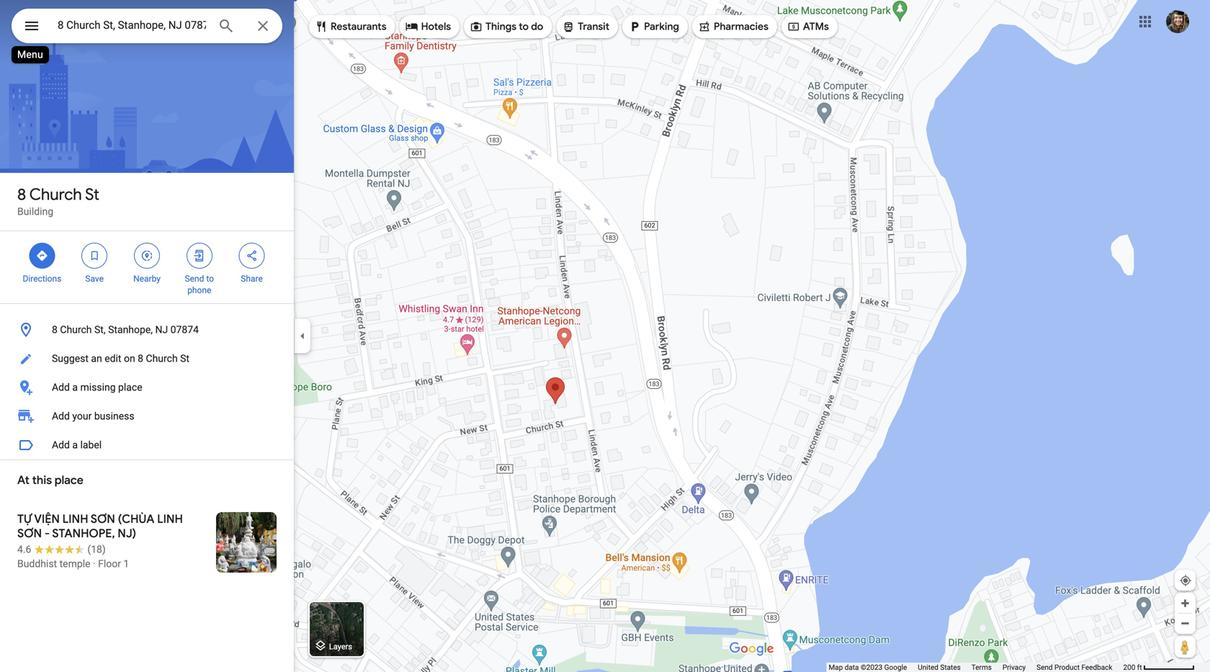 Task type: describe. For each thing, give the bounding box(es) containing it.
to inside send to phone
[[206, 274, 214, 284]]

 atms
[[788, 19, 829, 35]]

terms button
[[972, 663, 992, 672]]

0 horizontal spatial sơn
[[17, 526, 42, 541]]


[[141, 248, 153, 264]]

nj)
[[118, 526, 136, 541]]


[[315, 19, 328, 35]]

(chùa
[[118, 512, 154, 527]]

send product feedback button
[[1037, 663, 1113, 672]]

an
[[91, 353, 102, 365]]

label
[[80, 439, 102, 451]]

add a label button
[[0, 431, 294, 460]]

 restaurants
[[315, 19, 387, 35]]

send for send to phone
[[185, 274, 204, 284]]

send to phone
[[185, 274, 214, 295]]

united states button
[[918, 663, 961, 672]]

do
[[531, 20, 544, 33]]

buddhist
[[17, 558, 57, 570]]

to inside  things to do
[[519, 20, 529, 33]]

church for st,
[[60, 324, 92, 336]]

 things to do
[[470, 19, 544, 35]]

8 church st main content
[[0, 0, 294, 672]]

8 for st
[[17, 184, 26, 205]]

ft
[[1138, 663, 1143, 672]]

directions
[[23, 274, 61, 284]]

building
[[17, 206, 53, 218]]

1 vertical spatial place
[[55, 473, 83, 488]]

google
[[885, 663, 907, 672]]

2 vertical spatial church
[[146, 353, 178, 365]]

·
[[93, 558, 96, 570]]

(18)
[[87, 544, 106, 556]]

product
[[1055, 663, 1080, 672]]


[[628, 19, 641, 35]]

8 church st, stanhope, nj 07874
[[52, 324, 199, 336]]

things
[[486, 20, 517, 33]]


[[23, 15, 40, 36]]

layers
[[329, 642, 352, 651]]


[[698, 19, 711, 35]]

floor
[[98, 558, 121, 570]]

st inside 8 church st building
[[85, 184, 99, 205]]

united
[[918, 663, 939, 672]]

stanhope,
[[52, 526, 115, 541]]


[[788, 19, 801, 35]]

200
[[1124, 663, 1136, 672]]

©2023
[[861, 663, 883, 672]]

data
[[845, 663, 859, 672]]

8 inside suggest an edit on 8 church st button
[[138, 353, 143, 365]]


[[470, 19, 483, 35]]


[[88, 248, 101, 264]]

4.6 stars 18 reviews image
[[17, 543, 106, 557]]

8 Church St, Stanhope, NJ 07874 field
[[12, 9, 282, 43]]

8 church st building
[[17, 184, 99, 218]]

-
[[45, 526, 50, 541]]

edit
[[105, 353, 121, 365]]

buddhist temple · floor 1
[[17, 558, 129, 570]]

 search field
[[12, 9, 282, 46]]

add your business
[[52, 410, 134, 422]]

suggest
[[52, 353, 89, 365]]


[[405, 19, 418, 35]]

send product feedback
[[1037, 663, 1113, 672]]

business
[[94, 410, 134, 422]]

07874
[[171, 324, 199, 336]]

200 ft button
[[1124, 663, 1195, 672]]

8 for st,
[[52, 324, 58, 336]]

suggest an edit on 8 church st button
[[0, 344, 294, 373]]


[[36, 248, 49, 264]]

add for add your business
[[52, 410, 70, 422]]

share
[[241, 274, 263, 284]]

tự
[[17, 512, 32, 527]]

viện
[[34, 512, 60, 527]]

map data ©2023 google
[[829, 663, 907, 672]]

zoom in image
[[1180, 598, 1191, 609]]

at this place
[[17, 473, 83, 488]]


[[562, 19, 575, 35]]



Task type: vqa. For each thing, say whether or not it's contained in the screenshot.
third Add
yes



Task type: locate. For each thing, give the bounding box(es) containing it.

[[245, 248, 258, 264]]

this
[[32, 473, 52, 488]]

1 vertical spatial add
[[52, 410, 70, 422]]

1 horizontal spatial send
[[1037, 663, 1053, 672]]

0 horizontal spatial place
[[55, 473, 83, 488]]

1 horizontal spatial to
[[519, 20, 529, 33]]

1 vertical spatial 8
[[52, 324, 58, 336]]

8 inside button
[[52, 324, 58, 336]]

2 vertical spatial add
[[52, 439, 70, 451]]

nj
[[155, 324, 168, 336]]

0 horizontal spatial send
[[185, 274, 204, 284]]

0 horizontal spatial 8
[[17, 184, 26, 205]]

 pharmacies
[[698, 19, 769, 35]]

sơn left nj)
[[91, 512, 115, 527]]

0 vertical spatial place
[[118, 382, 142, 393]]

hotels
[[421, 20, 451, 33]]

0 vertical spatial 8
[[17, 184, 26, 205]]

from your device image
[[1180, 574, 1193, 587]]

1 horizontal spatial place
[[118, 382, 142, 393]]

none field inside "8 church st, stanhope, nj 07874" field
[[58, 17, 206, 34]]

st,
[[94, 324, 106, 336]]

 button
[[12, 9, 52, 46]]

1 a from the top
[[72, 382, 78, 393]]

linh right (chùa
[[157, 512, 183, 527]]

send inside send to phone
[[185, 274, 204, 284]]

 hotels
[[405, 19, 451, 35]]

4.6
[[17, 544, 31, 556]]

a
[[72, 382, 78, 393], [72, 439, 78, 451]]

3 add from the top
[[52, 439, 70, 451]]

church for st
[[29, 184, 82, 205]]

privacy
[[1003, 663, 1026, 672]]

add for add a missing place
[[52, 382, 70, 393]]

st down the 07874
[[180, 353, 190, 365]]

a inside add a missing place button
[[72, 382, 78, 393]]

1 add from the top
[[52, 382, 70, 393]]

church inside 8 church st building
[[29, 184, 82, 205]]

stanhope,
[[108, 324, 153, 336]]

0 vertical spatial a
[[72, 382, 78, 393]]

at
[[17, 473, 29, 488]]

a left missing
[[72, 382, 78, 393]]

0 horizontal spatial linh
[[62, 512, 88, 527]]

send up "phone"
[[185, 274, 204, 284]]

0 vertical spatial to
[[519, 20, 529, 33]]

parking
[[644, 20, 680, 33]]

sơn
[[91, 512, 115, 527], [17, 526, 42, 541]]

1 vertical spatial church
[[60, 324, 92, 336]]

None field
[[58, 17, 206, 34]]

feedback
[[1082, 663, 1113, 672]]

8 up building
[[17, 184, 26, 205]]

on
[[124, 353, 135, 365]]

pharmacies
[[714, 20, 769, 33]]

add for add a label
[[52, 439, 70, 451]]

google maps element
[[0, 0, 1211, 672]]

add your business link
[[0, 402, 294, 431]]

0 horizontal spatial st
[[85, 184, 99, 205]]

add
[[52, 382, 70, 393], [52, 410, 70, 422], [52, 439, 70, 451]]

send
[[185, 274, 204, 284], [1037, 663, 1053, 672]]

send for send product feedback
[[1037, 663, 1053, 672]]

st
[[85, 184, 99, 205], [180, 353, 190, 365]]

1 horizontal spatial sơn
[[91, 512, 115, 527]]

footer containing map data ©2023 google
[[829, 663, 1124, 672]]

2 horizontal spatial 8
[[138, 353, 143, 365]]

1 vertical spatial send
[[1037, 663, 1053, 672]]

0 vertical spatial add
[[52, 382, 70, 393]]

st inside button
[[180, 353, 190, 365]]

save
[[85, 274, 104, 284]]

temple
[[60, 558, 90, 570]]

2 vertical spatial 8
[[138, 353, 143, 365]]

church up building
[[29, 184, 82, 205]]

1 vertical spatial st
[[180, 353, 190, 365]]

8
[[17, 184, 26, 205], [52, 324, 58, 336], [138, 353, 143, 365]]

place
[[118, 382, 142, 393], [55, 473, 83, 488]]

a for missing
[[72, 382, 78, 393]]

st up the 
[[85, 184, 99, 205]]

nearby
[[133, 274, 161, 284]]

show street view coverage image
[[1175, 636, 1196, 658]]

transit
[[578, 20, 610, 33]]

1 horizontal spatial st
[[180, 353, 190, 365]]

1 horizontal spatial 8
[[52, 324, 58, 336]]

place down on
[[118, 382, 142, 393]]

add down suggest
[[52, 382, 70, 393]]

0 horizontal spatial to
[[206, 274, 214, 284]]

a for label
[[72, 439, 78, 451]]

sơn up 4.6
[[17, 526, 42, 541]]

add a label
[[52, 439, 102, 451]]

linh right viện
[[62, 512, 88, 527]]

8 right on
[[138, 353, 143, 365]]

google account: giulia masi  
(giulia.masi@adept.ai) image
[[1167, 10, 1190, 33]]

8 church st, stanhope, nj 07874 button
[[0, 316, 294, 344]]

 transit
[[562, 19, 610, 35]]

8 up suggest
[[52, 324, 58, 336]]

zoom out image
[[1180, 618, 1191, 629]]

tự viện linh sơn (chùa linh sơn - stanhope, nj)
[[17, 512, 183, 541]]

2 a from the top
[[72, 439, 78, 451]]

church left "st,"
[[60, 324, 92, 336]]

privacy button
[[1003, 663, 1026, 672]]

collapse side panel image
[[295, 328, 311, 344]]

add left your
[[52, 410, 70, 422]]

1 linh from the left
[[62, 512, 88, 527]]

to
[[519, 20, 529, 33], [206, 274, 214, 284]]

phone
[[188, 285, 211, 295]]

send inside button
[[1037, 663, 1053, 672]]

2 linh from the left
[[157, 512, 183, 527]]

church
[[29, 184, 82, 205], [60, 324, 92, 336], [146, 353, 178, 365]]

to left do
[[519, 20, 529, 33]]

terms
[[972, 663, 992, 672]]

a left the "label"
[[72, 439, 78, 451]]

0 vertical spatial st
[[85, 184, 99, 205]]

church down nj
[[146, 353, 178, 365]]

states
[[941, 663, 961, 672]]

2 add from the top
[[52, 410, 70, 422]]

footer
[[829, 663, 1124, 672]]

0 vertical spatial send
[[185, 274, 204, 284]]

0 vertical spatial church
[[29, 184, 82, 205]]

footer inside "google maps" element
[[829, 663, 1124, 672]]

a inside add a label button
[[72, 439, 78, 451]]


[[193, 248, 206, 264]]

united states
[[918, 663, 961, 672]]

place right 'this'
[[55, 473, 83, 488]]

actions for 8 church st region
[[0, 231, 294, 303]]

map
[[829, 663, 843, 672]]

 parking
[[628, 19, 680, 35]]

suggest an edit on 8 church st
[[52, 353, 190, 365]]

1
[[124, 558, 129, 570]]

restaurants
[[331, 20, 387, 33]]

missing
[[80, 382, 116, 393]]

your
[[72, 410, 92, 422]]

linh
[[62, 512, 88, 527], [157, 512, 183, 527]]

send left product
[[1037, 663, 1053, 672]]

add a missing place
[[52, 382, 142, 393]]

place inside button
[[118, 382, 142, 393]]

add left the "label"
[[52, 439, 70, 451]]

atms
[[803, 20, 829, 33]]

to up "phone"
[[206, 274, 214, 284]]

add a missing place button
[[0, 373, 294, 402]]

1 horizontal spatial linh
[[157, 512, 183, 527]]

8 inside 8 church st building
[[17, 184, 26, 205]]

1 vertical spatial to
[[206, 274, 214, 284]]

200 ft
[[1124, 663, 1143, 672]]

1 vertical spatial a
[[72, 439, 78, 451]]



